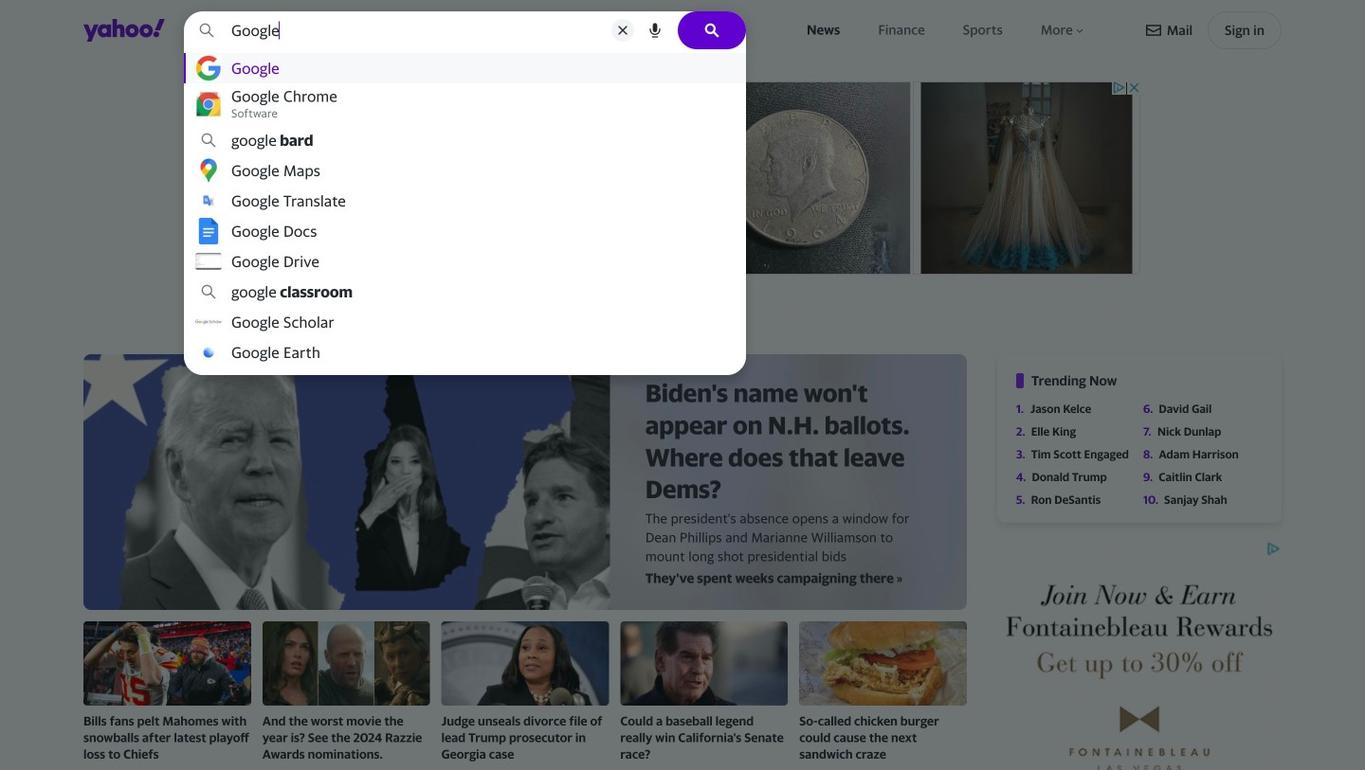 Task type: describe. For each thing, give the bounding box(es) containing it.
Search the web text field
[[184, 11, 746, 49]]

0 vertical spatial advertisement element
[[223, 80, 1142, 317]]

8 option from the top
[[184, 277, 746, 307]]

6 option from the top
[[184, 216, 746, 247]]

3 option from the top
[[184, 125, 746, 155]]

5 option from the top
[[184, 186, 746, 216]]

2 option from the top
[[184, 83, 746, 125]]

1 option from the top
[[184, 53, 746, 83]]

search image
[[704, 23, 720, 38]]

9 option from the top
[[184, 307, 746, 338]]

7 option from the top
[[184, 247, 746, 277]]



Task type: vqa. For each thing, say whether or not it's contained in the screenshot.
More dropdown button
no



Task type: locate. For each thing, give the bounding box(es) containing it.
1 vertical spatial advertisement element
[[997, 542, 1282, 771]]

option
[[184, 53, 746, 83], [184, 83, 746, 125], [184, 125, 746, 155], [184, 155, 746, 186], [184, 186, 746, 216], [184, 216, 746, 247], [184, 247, 746, 277], [184, 277, 746, 307], [184, 307, 746, 338], [184, 338, 746, 368]]

list box
[[184, 49, 746, 368]]

4 option from the top
[[184, 155, 746, 186]]

advertisement element
[[223, 80, 1142, 317], [997, 542, 1282, 771]]

toolbar
[[1146, 11, 1282, 49]]

None search field
[[184, 11, 746, 375]]

10 option from the top
[[184, 338, 746, 368]]



